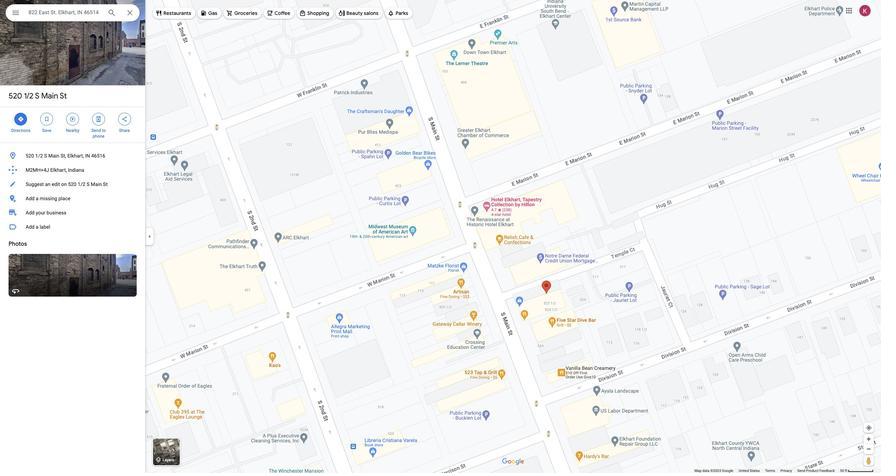 Task type: describe. For each thing, give the bounding box(es) containing it.
missing
[[40, 196, 57, 202]]

indiana
[[68, 167, 84, 173]]

send product feedback button
[[798, 469, 836, 474]]


[[44, 115, 50, 123]]

google
[[723, 470, 734, 474]]

m2mh+4j elkhart, indiana button
[[0, 163, 145, 177]]

label
[[40, 224, 50, 230]]

coffee
[[275, 10, 290, 16]]

nearby
[[66, 128, 79, 133]]

50 ft
[[841, 470, 848, 474]]

520 1/2 s main st, elkhart, in 46516 button
[[0, 149, 145, 163]]

50
[[841, 470, 845, 474]]

states
[[750, 470, 760, 474]]

shopping button
[[297, 5, 334, 22]]

coffee button
[[264, 5, 295, 22]]

1/2 inside suggest an edit on 520 1/2 s main st button
[[78, 182, 85, 187]]

share
[[119, 128, 130, 133]]

groceries button
[[224, 5, 262, 22]]

beauty
[[347, 10, 363, 16]]

822 East St. Elkhart, IN 46514 field
[[6, 4, 140, 21]]

an
[[45, 182, 51, 187]]

add for add a label
[[26, 224, 35, 230]]

map
[[695, 470, 702, 474]]

main for st
[[41, 91, 58, 101]]

edit
[[52, 182, 60, 187]]

 search field
[[6, 4, 140, 23]]

1 vertical spatial elkhart,
[[50, 167, 67, 173]]


[[69, 115, 76, 123]]

show your location image
[[866, 425, 873, 432]]

520 1/2 s main st
[[9, 91, 67, 101]]

collapse side panel image
[[146, 233, 154, 241]]

a for missing
[[36, 196, 38, 202]]

send for send product feedback
[[798, 470, 806, 474]]

data
[[703, 470, 710, 474]]

phone
[[93, 134, 105, 139]]

business
[[47, 210, 66, 216]]

place
[[58, 196, 70, 202]]

beauty salons
[[347, 10, 379, 16]]

520 1/2 s main st, elkhart, in 46516
[[26, 153, 105, 159]]

google maps element
[[0, 0, 882, 474]]

suggest an edit on 520 1/2 s main st
[[26, 182, 108, 187]]

restaurants
[[164, 10, 191, 16]]

show street view coverage image
[[864, 456, 875, 467]]

your
[[36, 210, 45, 216]]

to
[[102, 128, 106, 133]]

add for add your business
[[26, 210, 35, 216]]

send product feedback
[[798, 470, 836, 474]]

shopping
[[308, 10, 330, 16]]

add a missing place
[[26, 196, 70, 202]]

google account: kenny nguyen  
(kenny.nguyen@adept.ai) image
[[860, 5, 871, 16]]

groceries
[[235, 10, 258, 16]]

beauty salons button
[[336, 5, 383, 22]]



Task type: vqa. For each thing, say whether or not it's contained in the screenshot.
leftmost N
no



Task type: locate. For each thing, give the bounding box(es) containing it.
1 horizontal spatial 1/2
[[35, 153, 43, 159]]

0 vertical spatial st
[[60, 91, 67, 101]]

footer containing map data ©2023 google
[[695, 469, 841, 474]]

1/2 for 520 1/2 s main st, elkhart, in 46516
[[35, 153, 43, 159]]

1 vertical spatial s
[[44, 153, 47, 159]]

520 for 520 1/2 s main st
[[9, 91, 22, 101]]

elkhart,
[[67, 153, 84, 159], [50, 167, 67, 173]]

©2023
[[711, 470, 722, 474]]

send up 'phone'
[[91, 128, 101, 133]]

feedback
[[820, 470, 836, 474]]

add a label
[[26, 224, 50, 230]]

elkhart, left in
[[67, 153, 84, 159]]

add down suggest
[[26, 196, 35, 202]]

directions
[[11, 128, 30, 133]]

st down 46516
[[103, 182, 108, 187]]

1/2 up m2mh+4j
[[35, 153, 43, 159]]

st inside suggest an edit on 520 1/2 s main st button
[[103, 182, 108, 187]]

add your business
[[26, 210, 66, 216]]

st up actions for 520 1/2 s main st region
[[60, 91, 67, 101]]

add your business link
[[0, 206, 145, 220]]

2 horizontal spatial 1/2
[[78, 182, 85, 187]]

united states button
[[739, 469, 760, 474]]

1/2
[[24, 91, 33, 101], [35, 153, 43, 159], [78, 182, 85, 187]]

1/2 up ""
[[24, 91, 33, 101]]

none field inside 822 east st. elkhart, in 46514 "field"
[[29, 8, 102, 17]]

send to phone
[[91, 128, 106, 139]]

m2mh+4j elkhart, indiana
[[26, 167, 84, 173]]


[[121, 115, 128, 123]]

1 horizontal spatial elkhart,
[[67, 153, 84, 159]]

2 vertical spatial s
[[87, 182, 90, 187]]

a
[[36, 196, 38, 202], [36, 224, 38, 230]]

520 for 520 1/2 s main st, elkhart, in 46516
[[26, 153, 34, 159]]

on
[[61, 182, 67, 187]]

zoom in image
[[867, 437, 872, 443]]

united
[[739, 470, 749, 474]]

main for st,
[[48, 153, 59, 159]]

1 horizontal spatial st
[[103, 182, 108, 187]]

0 horizontal spatial 1/2
[[24, 91, 33, 101]]

add a missing place button
[[0, 192, 145, 206]]

send for send to phone
[[91, 128, 101, 133]]

0 vertical spatial add
[[26, 196, 35, 202]]

1 horizontal spatial 520
[[26, 153, 34, 159]]

2 a from the top
[[36, 224, 38, 230]]

actions for 520 1/2 s main st region
[[0, 107, 145, 143]]

1 horizontal spatial send
[[798, 470, 806, 474]]

main left "st,"
[[48, 153, 59, 159]]

1 vertical spatial main
[[48, 153, 59, 159]]

a for label
[[36, 224, 38, 230]]

add
[[26, 196, 35, 202], [26, 210, 35, 216], [26, 224, 35, 230]]

a left label
[[36, 224, 38, 230]]

0 horizontal spatial st
[[60, 91, 67, 101]]

s for st,
[[44, 153, 47, 159]]

layers
[[163, 459, 174, 463]]

1/2 for 520 1/2 s main st
[[24, 91, 33, 101]]

send inside button
[[798, 470, 806, 474]]

in
[[85, 153, 90, 159]]

parks button
[[385, 5, 413, 22]]

gas button
[[198, 5, 222, 22]]

add left your
[[26, 210, 35, 216]]

parks
[[396, 10, 409, 16]]

1 add from the top
[[26, 196, 35, 202]]

a left missing
[[36, 196, 38, 202]]

0 vertical spatial 520
[[9, 91, 22, 101]]

1 vertical spatial send
[[798, 470, 806, 474]]

2 horizontal spatial s
[[87, 182, 90, 187]]

product
[[807, 470, 819, 474]]

1 vertical spatial 520
[[26, 153, 34, 159]]


[[18, 115, 24, 123]]

520 up m2mh+4j
[[26, 153, 34, 159]]

map data ©2023 google
[[695, 470, 734, 474]]

send left 'product'
[[798, 470, 806, 474]]

1 a from the top
[[36, 196, 38, 202]]

2 add from the top
[[26, 210, 35, 216]]

privacy button
[[781, 469, 793, 474]]

1/2 inside 520 1/2 s main st, elkhart, in 46516 button
[[35, 153, 43, 159]]

terms
[[766, 470, 776, 474]]

main up 
[[41, 91, 58, 101]]

photos
[[9, 241, 27, 248]]

1 horizontal spatial s
[[44, 153, 47, 159]]

st
[[60, 91, 67, 101], [103, 182, 108, 187]]

0 horizontal spatial elkhart,
[[50, 167, 67, 173]]

suggest an edit on 520 1/2 s main st button
[[0, 177, 145, 192]]

2 vertical spatial add
[[26, 224, 35, 230]]

add for add a missing place
[[26, 196, 35, 202]]

2 horizontal spatial 520
[[68, 182, 77, 187]]

add a label button
[[0, 220, 145, 234]]

None field
[[29, 8, 102, 17]]

main
[[41, 91, 58, 101], [48, 153, 59, 159], [91, 182, 102, 187]]

terms button
[[766, 469, 776, 474]]

restaurants button
[[153, 5, 195, 22]]

0 vertical spatial send
[[91, 128, 101, 133]]

suggest
[[26, 182, 44, 187]]


[[95, 115, 102, 123]]

footer
[[695, 469, 841, 474]]

0 vertical spatial main
[[41, 91, 58, 101]]

zoom out image
[[867, 447, 872, 452]]

50 ft button
[[841, 470, 874, 474]]

520
[[9, 91, 22, 101], [26, 153, 34, 159], [68, 182, 77, 187]]

m2mh+4j
[[26, 167, 49, 173]]

2 vertical spatial main
[[91, 182, 102, 187]]

2 vertical spatial 520
[[68, 182, 77, 187]]

st,
[[61, 153, 66, 159]]

gas
[[208, 10, 217, 16]]

s
[[35, 91, 39, 101], [44, 153, 47, 159], [87, 182, 90, 187]]

0 horizontal spatial 520
[[9, 91, 22, 101]]

0 horizontal spatial s
[[35, 91, 39, 101]]

main up add a missing place button
[[91, 182, 102, 187]]

520 1/2 s main st main content
[[0, 0, 145, 474]]

1/2 down indiana
[[78, 182, 85, 187]]

send
[[91, 128, 101, 133], [798, 470, 806, 474]]

ft
[[846, 470, 848, 474]]

2 vertical spatial 1/2
[[78, 182, 85, 187]]

 button
[[6, 4, 26, 23]]


[[11, 8, 20, 18]]

privacy
[[781, 470, 793, 474]]

add left label
[[26, 224, 35, 230]]

elkhart, up edit
[[50, 167, 67, 173]]

520 right on
[[68, 182, 77, 187]]

save
[[42, 128, 51, 133]]

s for st
[[35, 91, 39, 101]]

0 vertical spatial 1/2
[[24, 91, 33, 101]]

1 vertical spatial st
[[103, 182, 108, 187]]

1 vertical spatial add
[[26, 210, 35, 216]]

46516
[[91, 153, 105, 159]]

united states
[[739, 470, 760, 474]]

3 add from the top
[[26, 224, 35, 230]]

0 vertical spatial elkhart,
[[67, 153, 84, 159]]

0 vertical spatial a
[[36, 196, 38, 202]]

1 vertical spatial 1/2
[[35, 153, 43, 159]]

0 vertical spatial s
[[35, 91, 39, 101]]

send inside send to phone
[[91, 128, 101, 133]]

footer inside google maps element
[[695, 469, 841, 474]]

520 up ""
[[9, 91, 22, 101]]

1 vertical spatial a
[[36, 224, 38, 230]]

salons
[[364, 10, 379, 16]]

0 horizontal spatial send
[[91, 128, 101, 133]]



